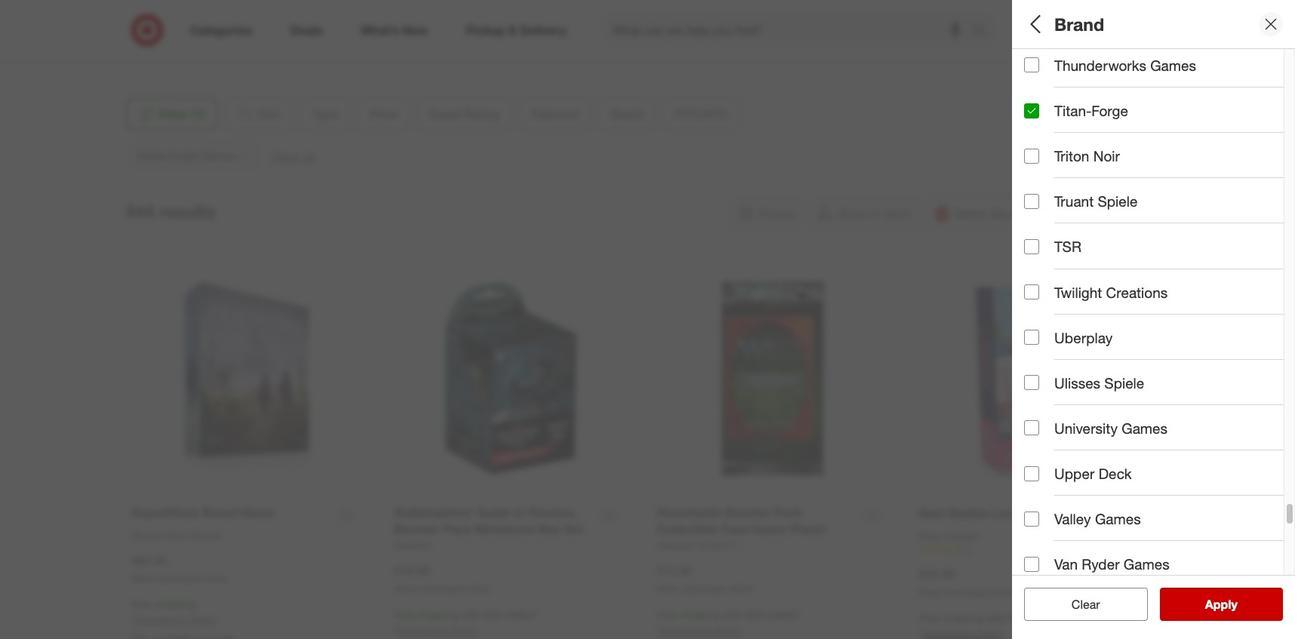 Task type: locate. For each thing, give the bounding box(es) containing it.
shipping
[[155, 598, 196, 611], [418, 608, 458, 621], [680, 608, 721, 621], [943, 612, 983, 625]]

1 vertical spatial brand
[[1024, 271, 1065, 288]]

clear left all
[[1064, 597, 1093, 612]]

triton
[[1054, 147, 1089, 165]]

What can we help you find? suggestions appear below search field
[[603, 14, 977, 47]]

free down $18.99
[[394, 608, 415, 621]]

shipping for $18.99
[[418, 608, 458, 621]]

shipping down $15.95 when purchased online
[[680, 608, 721, 621]]

1 horizontal spatial apply.
[[451, 624, 479, 637]]

price $0  –  $15; $15  –  $25; $25  –  $50; $50  –  $100; $100  –  
[[1024, 112, 1295, 144]]

orders* for $18.99
[[503, 608, 538, 621]]

0 horizontal spatial $35
[[484, 608, 501, 621]]

free shipping * * exclusions apply.
[[131, 598, 217, 627]]

games up collectible at right top
[[1150, 56, 1196, 74]]

apply. for $15.95
[[714, 624, 742, 637]]

results inside button
[[1214, 597, 1253, 612]]

tsr
[[1054, 238, 1081, 255]]

0 vertical spatial results
[[159, 201, 216, 222]]

1 horizontal spatial results
[[1214, 597, 1253, 612]]

games; left '2f-'
[[1199, 290, 1236, 303]]

truant
[[1054, 193, 1094, 210]]

0 horizontal spatial exclusions
[[135, 614, 186, 627]]

spiele left stock
[[1104, 374, 1144, 392]]

when inside $18.99 when purchased online
[[394, 584, 417, 595]]

2 horizontal spatial games;
[[1199, 290, 1236, 303]]

purchased inside $20.99 when purchased online
[[945, 587, 988, 598]]

brand up hr
[[1024, 271, 1065, 288]]

exclusions apply. button down $84.95 when purchased online
[[135, 613, 217, 628]]

2 horizontal spatial $35
[[1009, 612, 1026, 625]]

0 vertical spatial brand
[[1054, 13, 1104, 34]]

1 clear from the left
[[1064, 597, 1093, 612]]

ga
[[1285, 79, 1295, 92]]

1 free shipping with $35 orders* * exclusions apply. from the left
[[394, 608, 538, 637]]

* down $84.95
[[131, 614, 135, 627]]

games;
[[1056, 79, 1093, 92], [1121, 79, 1158, 92], [1199, 290, 1236, 303]]

shipping inside free shipping * * exclusions apply.
[[155, 598, 196, 611]]

Twilight Creations checkbox
[[1024, 285, 1039, 300]]

online inside $15.95 when purchased online
[[728, 584, 752, 595]]

collectible
[[1161, 79, 1211, 92]]

free
[[131, 598, 152, 611], [394, 608, 415, 621], [657, 608, 678, 621], [919, 612, 940, 625]]

Include out of stock checkbox
[[1024, 381, 1039, 396]]

when for $18.99
[[394, 584, 417, 595]]

shipping down $84.95 when purchased online
[[155, 598, 196, 611]]

0 horizontal spatial orders*
[[503, 608, 538, 621]]

exclusions for $15.95
[[660, 624, 711, 637]]

noir
[[1093, 147, 1120, 165]]

exclusions apply. button for $15.95
[[660, 623, 742, 638]]

0 vertical spatial spiele
[[1098, 193, 1138, 210]]

1 vertical spatial results
[[1214, 597, 1253, 612]]

when down the $15.95
[[657, 584, 680, 595]]

purchased down the $15.95
[[683, 584, 726, 595]]

games for valley games
[[1095, 510, 1141, 528]]

spiele for truant spiele
[[1098, 193, 1138, 210]]

purchased down $20.99
[[945, 587, 988, 598]]

apply
[[1205, 597, 1238, 612]]

$18.99
[[394, 563, 430, 578]]

spiele
[[1098, 193, 1138, 210], [1104, 374, 1144, 392]]

apply. down $18.99 when purchased online
[[451, 624, 479, 637]]

online inside $18.99 when purchased online
[[466, 584, 490, 595]]

exclusions apply. button
[[135, 613, 217, 628], [398, 623, 479, 638], [660, 623, 742, 638]]

2 horizontal spatial exclusions
[[660, 624, 711, 637]]

1 horizontal spatial with
[[724, 608, 743, 621]]

with down $15.95 when purchased online
[[724, 608, 743, 621]]

University Games checkbox
[[1024, 421, 1039, 436]]

Van Ryder Games checkbox
[[1024, 557, 1039, 572]]

search
[[966, 24, 1002, 39]]

$100;
[[1227, 132, 1253, 144]]

free down the $15.95
[[657, 608, 678, 621]]

purchased for $15.95
[[683, 584, 726, 595]]

brand right all
[[1054, 13, 1104, 34]]

shipping for $20.99
[[943, 612, 983, 625]]

apply. down $84.95 when purchased online
[[188, 614, 217, 627]]

clear for clear all
[[1064, 597, 1093, 612]]

1 horizontal spatial orders*
[[766, 608, 800, 621]]

results for see results
[[1214, 597, 1253, 612]]

purchased for $20.99
[[945, 587, 988, 598]]

games; down thunderworks games
[[1121, 79, 1158, 92]]

2 horizontal spatial orders*
[[1029, 612, 1063, 625]]

$35 down van ryder games checkbox
[[1009, 612, 1026, 625]]

$15.95 when purchased online
[[657, 563, 752, 595]]

when inside $15.95 when purchased online
[[657, 584, 680, 595]]

type
[[1024, 59, 1056, 77]]

all filters dialog
[[1012, 0, 1295, 639]]

games
[[1150, 56, 1196, 74], [1122, 420, 1168, 437], [1095, 510, 1141, 528], [1124, 556, 1170, 573]]

1 horizontal spatial exclusions apply. button
[[398, 623, 479, 638]]

*
[[196, 598, 199, 611], [131, 614, 135, 627], [394, 624, 398, 637], [657, 624, 660, 637]]

when down $20.99
[[919, 587, 943, 598]]

* down $84.95 when purchased online
[[196, 598, 199, 611]]

Thunderworks Games checkbox
[[1024, 58, 1039, 73]]

when inside $20.99 when purchased online
[[919, 587, 943, 598]]

spiele down rating at the right of the page
[[1098, 193, 1138, 210]]

Upper Deck checkbox
[[1024, 466, 1039, 481]]

Titan-Forge checkbox
[[1024, 103, 1039, 118]]

1 horizontal spatial games;
[[1121, 79, 1158, 92]]

featured
[[1024, 218, 1085, 235]]

2 horizontal spatial with
[[986, 612, 1006, 625]]

results right the see
[[1214, 597, 1253, 612]]

exclusions down $84.95 when purchased online
[[135, 614, 186, 627]]

orders*
[[503, 608, 538, 621], [766, 608, 800, 621], [1029, 612, 1063, 625]]

free down $20.99
[[919, 612, 940, 625]]

2 horizontal spatial apply.
[[714, 624, 742, 637]]

0 horizontal spatial apply.
[[188, 614, 217, 627]]

games down of
[[1122, 420, 1168, 437]]

0 horizontal spatial games;
[[1056, 79, 1093, 92]]

purchased inside $18.99 when purchased online
[[420, 584, 463, 595]]

$35 down $15.95 when purchased online
[[746, 608, 763, 621]]

van
[[1054, 556, 1078, 573]]

Valley Games checkbox
[[1024, 512, 1039, 527]]

exclusions apply. button down $15.95 when purchased online
[[660, 623, 742, 638]]

$15.95
[[657, 563, 693, 578]]

orders* for $15.95
[[766, 608, 800, 621]]

2 horizontal spatial exclusions apply. button
[[660, 623, 742, 638]]

when
[[131, 573, 155, 585], [394, 584, 417, 595], [657, 584, 680, 595], [919, 587, 943, 598]]

when down $18.99
[[394, 584, 417, 595]]

art
[[1048, 290, 1062, 303]]

1 horizontal spatial free shipping with $35 orders* * exclusions apply.
[[657, 608, 800, 637]]

clear inside button
[[1064, 597, 1093, 612]]

shipping down $20.99 when purchased online
[[943, 612, 983, 625]]

2 free shipping with $35 orders* * exclusions apply. from the left
[[657, 608, 800, 637]]

apply. inside free shipping * * exclusions apply.
[[188, 614, 217, 627]]

clear inside "button"
[[1072, 597, 1100, 612]]

with
[[461, 608, 481, 621], [724, 608, 743, 621], [986, 612, 1006, 625]]

hr
[[1034, 290, 1045, 303]]

online
[[203, 573, 227, 585], [466, 584, 490, 595], [728, 584, 752, 595], [991, 587, 1015, 598]]

creations
[[1106, 283, 1168, 301]]

clear down ryder
[[1072, 597, 1100, 612]]

purchased down $18.99
[[420, 584, 463, 595]]

2f-
[[1239, 290, 1255, 303]]

deck
[[1099, 465, 1132, 482]]

apply. for $18.99
[[451, 624, 479, 637]]

$50;
[[1169, 132, 1189, 144]]

twilight creations
[[1054, 283, 1168, 301]]

brand for brand
[[1054, 13, 1104, 34]]

exclusions apply. button down $18.99 when purchased online
[[398, 623, 479, 638]]

fpo/apo
[[1024, 329, 1089, 346]]

free inside free shipping * * exclusions apply.
[[131, 598, 152, 611]]

include
[[1054, 380, 1101, 397]]

$35 down $18.99 when purchased online
[[484, 608, 501, 621]]

0-
[[1024, 290, 1034, 303]]

purchased for $84.95
[[157, 573, 200, 585]]

when for $84.95
[[131, 573, 155, 585]]

games; inside brand 0-hr art & technology; 25th century games; 2f-spiele; 2
[[1199, 290, 1236, 303]]

search button
[[966, 14, 1002, 50]]

1 vertical spatial spiele
[[1104, 374, 1144, 392]]

purchased up free shipping * * exclusions apply.
[[157, 573, 200, 585]]

brand inside brand 0-hr art & technology; 25th century games; 2f-spiele; 2
[[1024, 271, 1065, 288]]

when down $84.95
[[131, 573, 155, 585]]

games right valley
[[1095, 510, 1141, 528]]

0 horizontal spatial with
[[461, 608, 481, 621]]

free down $84.95
[[131, 598, 152, 611]]

Truant Spiele checkbox
[[1024, 194, 1039, 209]]

exclusions down $18.99 when purchased online
[[398, 624, 448, 637]]

board
[[1024, 79, 1053, 92]]

* down the $15.95
[[657, 624, 660, 637]]

$25;
[[1111, 132, 1131, 144]]

when inside $84.95 when purchased online
[[131, 573, 155, 585]]

free for $20.99
[[919, 612, 940, 625]]

,
[[182, 28, 185, 41]]

brand dialog
[[1012, 0, 1295, 639]]

century
[[1159, 290, 1196, 303]]

results
[[159, 201, 216, 222], [1214, 597, 1253, 612]]

brand for brand 0-hr art & technology; 25th century games; 2f-spiele; 2
[[1024, 271, 1065, 288]]

clear all button
[[1024, 588, 1148, 621]]

clear button
[[1024, 588, 1148, 621]]

featured new
[[1024, 218, 1085, 250]]

park
[[220, 13, 241, 25]]

brand inside brand dialog
[[1054, 13, 1104, 34]]

trading
[[1214, 79, 1248, 92]]

free shipping with $35 orders* * exclusions apply. down $15.95 when purchased online
[[657, 608, 800, 637]]

shipping down $18.99 when purchased online
[[418, 608, 458, 621]]

1 horizontal spatial $35
[[746, 608, 763, 621]]

free shipping with $35 orders* * exclusions apply. down $18.99 when purchased online
[[394, 608, 538, 637]]

technology;
[[1075, 290, 1132, 303]]

$18.99 when purchased online
[[394, 563, 490, 595]]

purchased inside $84.95 when purchased online
[[157, 573, 200, 585]]

online inside $84.95 when purchased online
[[203, 573, 227, 585]]

clear for clear
[[1072, 597, 1100, 612]]

0 horizontal spatial results
[[159, 201, 216, 222]]

free for $18.99
[[394, 608, 415, 621]]

exclusions inside free shipping * * exclusions apply.
[[135, 614, 186, 627]]

purchased inside $15.95 when purchased online
[[683, 584, 726, 595]]

results for 944 results
[[159, 201, 216, 222]]

exclusions
[[135, 614, 186, 627], [398, 624, 448, 637], [660, 624, 711, 637]]

53719
[[203, 28, 232, 41]]

exclusions down $15.95 when purchased online
[[660, 624, 711, 637]]

with down $20.99 when purchased online
[[986, 612, 1006, 625]]

online inside $20.99 when purchased online
[[991, 587, 1015, 598]]

when for $20.99
[[919, 587, 943, 598]]

Triton Noir checkbox
[[1024, 148, 1039, 164]]

online for $84.95
[[203, 573, 227, 585]]

games; up the titan-
[[1056, 79, 1093, 92]]

thunderworks games
[[1054, 56, 1196, 74]]

games right ryder
[[1124, 556, 1170, 573]]

with down $18.99 when purchased online
[[461, 608, 481, 621]]

&
[[1065, 290, 1072, 303]]

2 clear from the left
[[1072, 597, 1100, 612]]

$20.99 when purchased online
[[919, 567, 1015, 598]]

1 horizontal spatial exclusions
[[398, 624, 448, 637]]

results right 944
[[159, 201, 216, 222]]

purchased
[[157, 573, 200, 585], [420, 584, 463, 595], [683, 584, 726, 595], [945, 587, 988, 598]]

$15
[[1076, 132, 1093, 144]]

apply. down $15.95 when purchased online
[[714, 624, 742, 637]]

free shipping with $35 orders* * exclusions apply. for $18.99
[[394, 608, 538, 637]]

2
[[1290, 290, 1295, 303]]

0 horizontal spatial free shipping with $35 orders* * exclusions apply.
[[394, 608, 538, 637]]

card
[[1095, 79, 1118, 92]]



Task type: describe. For each thing, give the bounding box(es) containing it.
$20.99
[[919, 567, 955, 582]]

$35 for $15.95
[[746, 608, 763, 621]]

rating
[[1068, 170, 1113, 188]]

games for university games
[[1122, 420, 1168, 437]]

when for $15.95
[[657, 584, 680, 595]]

944
[[126, 201, 155, 222]]

fitchburg
[[138, 28, 182, 41]]

upper deck
[[1054, 465, 1132, 482]]

Ulisses Spiele checkbox
[[1024, 375, 1039, 390]]

with for $15.95
[[724, 608, 743, 621]]

filters
[[1050, 13, 1097, 34]]

university
[[1054, 420, 1118, 437]]

thunderworks
[[1054, 56, 1146, 74]]

uberplay
[[1054, 329, 1113, 346]]

ryder
[[1082, 556, 1120, 573]]

titan-forge
[[1054, 102, 1128, 119]]

see results
[[1189, 597, 1253, 612]]

out
[[1105, 380, 1126, 397]]

orders* for $20.99
[[1029, 612, 1063, 625]]

titan-
[[1054, 102, 1092, 119]]

1
[[966, 545, 971, 556]]

2835
[[138, 13, 161, 25]]

online for $18.99
[[466, 584, 490, 595]]

1 link
[[919, 544, 1152, 557]]

university games
[[1054, 420, 1168, 437]]

with for $18.99
[[461, 608, 481, 621]]

$15;
[[1053, 132, 1073, 144]]

see
[[1189, 597, 1211, 612]]

forge
[[1092, 102, 1128, 119]]

$100
[[1256, 132, 1279, 144]]

online for $15.95
[[728, 584, 752, 595]]

spiele;
[[1255, 290, 1287, 303]]

exclusions for $18.99
[[398, 624, 448, 637]]

of
[[1130, 380, 1142, 397]]

price
[[1024, 112, 1060, 130]]

commerce
[[164, 13, 217, 25]]

free shipping with $35 orders* * exclusions apply. for $15.95
[[657, 608, 800, 637]]

all
[[1024, 13, 1045, 34]]

all filters
[[1024, 13, 1097, 34]]

triton noir
[[1054, 147, 1120, 165]]

clear all
[[1064, 597, 1108, 612]]

include out of stock
[[1054, 380, 1181, 397]]

online for $20.99
[[991, 587, 1015, 598]]

Uberplay checkbox
[[1024, 330, 1039, 345]]

purchased for $18.99
[[420, 584, 463, 595]]

$0
[[1024, 132, 1035, 144]]

TSR checkbox
[[1024, 239, 1039, 254]]

games for thunderworks games
[[1150, 56, 1196, 74]]

drive
[[244, 13, 268, 25]]

shipping for $15.95
[[680, 608, 721, 621]]

guest rating
[[1024, 170, 1113, 188]]

$84.95 when purchased online
[[131, 553, 227, 585]]

ulisses
[[1054, 374, 1100, 392]]

$84.95
[[131, 553, 167, 568]]

free shipping with $35 orders*
[[919, 612, 1063, 625]]

spiele for ulisses spiele
[[1104, 374, 1144, 392]]

$35 for $18.99
[[484, 608, 501, 621]]

valley
[[1054, 510, 1091, 528]]

us
[[138, 43, 152, 56]]

ulisses spiele
[[1054, 374, 1144, 392]]

$50
[[1192, 132, 1209, 144]]

guest rating button
[[1024, 155, 1295, 208]]

brand 0-hr art & technology; 25th century games; 2f-spiele; 2
[[1024, 271, 1295, 303]]

type board games; card games; collectible trading cards; ga
[[1024, 59, 1295, 92]]

2835 commerce park drive fitchburg , wi 53719 us
[[138, 13, 268, 56]]

van ryder games
[[1054, 556, 1170, 573]]

new
[[1024, 237, 1045, 250]]

25th
[[1135, 290, 1156, 303]]

with for $20.99
[[986, 612, 1006, 625]]

0 horizontal spatial exclusions apply. button
[[135, 613, 217, 628]]

stock
[[1146, 380, 1181, 397]]

twilight
[[1054, 283, 1102, 301]]

fpo/apo button
[[1024, 313, 1295, 366]]

cards;
[[1251, 79, 1282, 92]]

exclusions apply. button for $18.99
[[398, 623, 479, 638]]

see results button
[[1160, 588, 1283, 621]]

944 results
[[126, 201, 216, 222]]

free for $15.95
[[657, 608, 678, 621]]

wi
[[188, 28, 200, 41]]

* down $18.99
[[394, 624, 398, 637]]

valley games
[[1054, 510, 1141, 528]]

all
[[1096, 597, 1108, 612]]

upper
[[1054, 465, 1095, 482]]

$25
[[1134, 132, 1151, 144]]

guest
[[1024, 170, 1064, 188]]

$35 for $20.99
[[1009, 612, 1026, 625]]

apply button
[[1160, 588, 1283, 621]]



Task type: vqa. For each thing, say whether or not it's contained in the screenshot.


